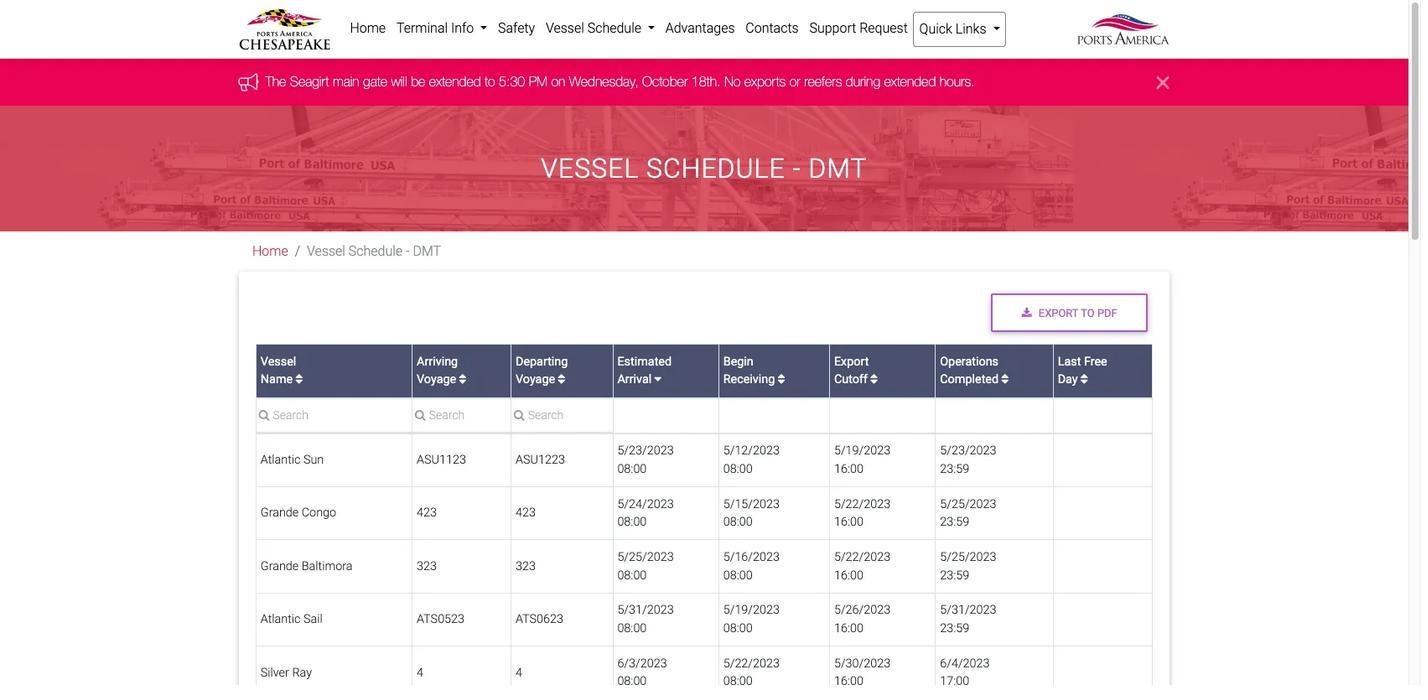 Task type: vqa. For each thing, say whether or not it's contained in the screenshot.


Task type: describe. For each thing, give the bounding box(es) containing it.
main
[[333, 74, 360, 89]]

0 vertical spatial schedule
[[588, 20, 642, 36]]

grande baltimora
[[261, 559, 353, 573]]

quick
[[920, 21, 953, 37]]

the seagirt main gate will be extended to 5:30 pm on wednesday, october 18th.  no exports or reefers during extended hours. link
[[266, 74, 975, 89]]

cutoff
[[834, 373, 868, 387]]

5/19/2023 for 08:00
[[723, 603, 780, 618]]

the seagirt main gate will be extended to 5:30 pm on wednesday, october 18th.  no exports or reefers during extended hours.
[[266, 74, 975, 89]]

5/19/2023 08:00
[[723, 603, 780, 636]]

5/25/2023 for 5/15/2023
[[940, 497, 997, 511]]

08:00 for 5/19/2023 08:00
[[723, 621, 753, 636]]

operations
[[940, 355, 999, 369]]

08:00 for 5/12/2023 08:00
[[723, 462, 753, 476]]

5/23/2023 08:00
[[618, 444, 674, 476]]

08:00 for 5/15/2023 08:00
[[723, 515, 753, 529]]

terminal info link
[[391, 12, 493, 45]]

will
[[392, 74, 408, 89]]

grande for grande baltimora
[[261, 559, 299, 573]]

16:00 for 5/16/2023 08:00
[[834, 568, 864, 582]]

23:59 for 5/16/2023 08:00
[[940, 568, 970, 582]]

terminal
[[397, 20, 448, 36]]

bullhorn image
[[239, 73, 266, 91]]

2 vertical spatial schedule
[[349, 244, 403, 259]]

request
[[860, 20, 908, 36]]

5/19/2023 for 16:00
[[834, 444, 891, 458]]

support
[[810, 20, 856, 36]]

begin receiving
[[723, 355, 775, 387]]

5/25/2023 23:59 for 5/15/2023
[[940, 497, 997, 529]]

asu1123
[[417, 453, 466, 467]]

estimated arrival
[[618, 355, 672, 387]]

arriving voyage
[[417, 355, 459, 387]]

no
[[725, 74, 741, 89]]

5/16/2023 08:00
[[723, 550, 780, 582]]

5/15/2023 08:00
[[723, 497, 780, 529]]

5/30/2023
[[834, 656, 891, 671]]

ats0523
[[417, 612, 465, 627]]

terminal info
[[397, 20, 477, 36]]

export for export to pdf
[[1039, 307, 1079, 319]]

atlantic sail
[[261, 612, 323, 627]]

pm
[[529, 74, 548, 89]]

5/24/2023
[[618, 497, 674, 511]]

safety
[[498, 20, 535, 36]]

ray
[[292, 666, 312, 680]]

0 horizontal spatial home link
[[252, 244, 288, 259]]

5:30
[[499, 74, 526, 89]]

5/31/2023 08:00
[[618, 603, 674, 636]]

day
[[1058, 373, 1078, 387]]

export to pdf link
[[992, 294, 1148, 332]]

baltimora
[[302, 559, 353, 573]]

5/16/2023
[[723, 550, 780, 564]]

home for leftmost home link
[[252, 244, 288, 259]]

departing
[[516, 355, 568, 369]]

6/4/2023
[[940, 656, 990, 671]]

0 vertical spatial -
[[793, 153, 801, 185]]

1 extended from the left
[[430, 74, 481, 89]]

safety link
[[493, 12, 541, 45]]

contacts link
[[740, 12, 804, 45]]

08:00 for 5/24/2023 08:00
[[618, 515, 647, 529]]

08:00 for 5/31/2023 08:00
[[618, 621, 647, 636]]

1 horizontal spatial home link
[[345, 12, 391, 45]]

5/31/2023 for 23:59
[[940, 603, 997, 618]]

advantages
[[666, 20, 735, 36]]

08:00 for 5/16/2023 08:00
[[723, 568, 753, 582]]

advantages link
[[660, 12, 740, 45]]

2 4 from the left
[[516, 666, 522, 680]]

name
[[261, 373, 293, 387]]

2 extended from the left
[[885, 74, 937, 89]]

5/22/2023 for 5/15/2023 08:00
[[834, 497, 891, 511]]

5/24/2023 08:00
[[618, 497, 674, 529]]

5/22/2023 for 5/16/2023 08:00
[[834, 550, 891, 564]]

5/15/2023
[[723, 497, 780, 511]]

reefers
[[805, 74, 843, 89]]

congo
[[302, 506, 336, 520]]

1 423 from the left
[[417, 506, 437, 520]]

seagirt
[[290, 74, 330, 89]]

5/23/2023 23:59
[[940, 444, 997, 476]]

to
[[485, 74, 496, 89]]

atlantic for atlantic sail
[[261, 612, 301, 627]]

5/31/2023 for 08:00
[[618, 603, 674, 618]]

vessel schedule
[[546, 20, 645, 36]]

5/22/2023 16:00 for 5/15/2023
[[834, 497, 891, 529]]

atlantic for atlantic sun
[[261, 453, 301, 467]]

operations completed
[[940, 355, 999, 387]]

last free day
[[1058, 355, 1108, 387]]

5/26/2023 16:00
[[834, 603, 891, 636]]

2 horizontal spatial schedule
[[647, 153, 785, 185]]

1 323 from the left
[[417, 559, 437, 573]]

sail
[[303, 612, 323, 627]]



Task type: locate. For each thing, give the bounding box(es) containing it.
0 horizontal spatial schedule
[[349, 244, 403, 259]]

1 horizontal spatial 5/23/2023
[[940, 444, 997, 458]]

5/25/2023 23:59 for 5/16/2023
[[940, 550, 997, 582]]

0 horizontal spatial 323
[[417, 559, 437, 573]]

export cutoff
[[834, 355, 869, 387]]

0 vertical spatial atlantic
[[261, 453, 301, 467]]

3 23:59 from the top
[[940, 568, 970, 582]]

voyage down arriving
[[417, 373, 456, 387]]

1 horizontal spatial voyage
[[516, 373, 555, 387]]

close image
[[1157, 72, 1170, 93]]

1 5/31/2023 from the left
[[618, 603, 674, 618]]

1 atlantic from the top
[[261, 453, 301, 467]]

0 vertical spatial home
[[350, 20, 386, 36]]

23:59 inside 5/23/2023 23:59
[[940, 462, 970, 476]]

2 5/31/2023 from the left
[[940, 603, 997, 618]]

16:00 inside 5/26/2023 16:00
[[834, 621, 864, 636]]

08:00 inside '5/25/2023 08:00'
[[618, 568, 647, 582]]

4 down 'ats0623'
[[516, 666, 522, 680]]

-
[[793, 153, 801, 185], [406, 244, 410, 259]]

arriving
[[417, 355, 458, 369]]

quick links
[[920, 21, 990, 37]]

08:00 inside 5/31/2023 08:00
[[618, 621, 647, 636]]

0 horizontal spatial -
[[406, 244, 410, 259]]

0 horizontal spatial 423
[[417, 506, 437, 520]]

0 vertical spatial dmt
[[809, 153, 868, 185]]

16:00 for 5/12/2023 08:00
[[834, 462, 864, 476]]

0 horizontal spatial dmt
[[413, 244, 441, 259]]

grande left baltimora
[[261, 559, 299, 573]]

08:00 down 5/15/2023
[[723, 515, 753, 529]]

08:00 inside 5/16/2023 08:00
[[723, 568, 753, 582]]

5/19/2023
[[834, 444, 891, 458], [723, 603, 780, 618]]

0 horizontal spatial 5/19/2023
[[723, 603, 780, 618]]

2 23:59 from the top
[[940, 515, 970, 529]]

voyage inside arriving voyage
[[417, 373, 456, 387]]

1 4 from the left
[[417, 666, 424, 680]]

1 vertical spatial schedule
[[647, 153, 785, 185]]

1 vertical spatial 5/22/2023 16:00
[[834, 550, 891, 582]]

pdf
[[1098, 307, 1118, 319]]

423 down asu1123
[[417, 506, 437, 520]]

0 horizontal spatial home
[[252, 244, 288, 259]]

1 horizontal spatial dmt
[[809, 153, 868, 185]]

1 grande from the top
[[261, 506, 299, 520]]

1 vertical spatial vessel schedule - dmt
[[307, 244, 441, 259]]

exports
[[745, 74, 786, 89]]

begin
[[723, 355, 754, 369]]

quick links link
[[913, 12, 1006, 47]]

323 up 'ats0623'
[[516, 559, 536, 573]]

during
[[846, 74, 881, 89]]

5/22/2023 16:00 for 5/16/2023
[[834, 550, 891, 582]]

receiving
[[723, 373, 775, 387]]

1 vertical spatial atlantic
[[261, 612, 301, 627]]

silver ray
[[261, 666, 312, 680]]

2 5/25/2023 23:59 from the top
[[940, 550, 997, 582]]

5/19/2023 down cutoff
[[834, 444, 891, 458]]

voyage for arriving voyage
[[417, 373, 456, 387]]

16:00
[[834, 462, 864, 476], [834, 515, 864, 529], [834, 568, 864, 582], [834, 621, 864, 636]]

silver
[[261, 666, 289, 680]]

5/12/2023 08:00
[[723, 444, 780, 476]]

5/31/2023
[[618, 603, 674, 618], [940, 603, 997, 618]]

08:00 inside 5/12/2023 08:00
[[723, 462, 753, 476]]

2 atlantic from the top
[[261, 612, 301, 627]]

16:00 for 5/15/2023 08:00
[[834, 515, 864, 529]]

voyage for departing voyage
[[516, 373, 555, 387]]

2 423 from the left
[[516, 506, 536, 520]]

323 up ats0523
[[417, 559, 437, 573]]

5/25/2023 for 5/16/2023
[[940, 550, 997, 564]]

arrival
[[618, 373, 652, 387]]

2 5/23/2023 from the left
[[940, 444, 997, 458]]

export to pdf
[[1039, 307, 1118, 319]]

5/25/2023 down '5/24/2023 08:00'
[[618, 550, 674, 564]]

08:00 inside 5/19/2023 08:00
[[723, 621, 753, 636]]

1 horizontal spatial extended
[[885, 74, 937, 89]]

1 23:59 from the top
[[940, 462, 970, 476]]

0 vertical spatial 5/22/2023 16:00
[[834, 497, 891, 529]]

08:00
[[618, 462, 647, 476], [723, 462, 753, 476], [618, 515, 647, 529], [723, 515, 753, 529], [618, 568, 647, 582], [723, 568, 753, 582], [618, 621, 647, 636], [723, 621, 753, 636]]

08:00 for 5/25/2023 08:00
[[618, 568, 647, 582]]

contacts
[[746, 20, 799, 36]]

asu1223
[[516, 453, 565, 467]]

16:00 for 5/19/2023 08:00
[[834, 621, 864, 636]]

0 vertical spatial home link
[[345, 12, 391, 45]]

4
[[417, 666, 424, 680], [516, 666, 522, 680]]

to
[[1081, 307, 1095, 319]]

None field
[[257, 407, 412, 432], [413, 407, 511, 432], [512, 407, 613, 432], [257, 407, 412, 432], [413, 407, 511, 432], [512, 407, 613, 432]]

atlantic left sun
[[261, 453, 301, 467]]

08:00 down 5/16/2023 08:00
[[723, 621, 753, 636]]

atlantic sun
[[261, 453, 324, 467]]

5/31/2023 up 6/4/2023
[[940, 603, 997, 618]]

voyage inside "departing voyage"
[[516, 373, 555, 387]]

23:59
[[940, 462, 970, 476], [940, 515, 970, 529], [940, 568, 970, 582], [940, 621, 970, 636]]

1 voyage from the left
[[417, 373, 456, 387]]

1 horizontal spatial 423
[[516, 506, 536, 520]]

0 horizontal spatial voyage
[[417, 373, 456, 387]]

1 5/25/2023 23:59 from the top
[[940, 497, 997, 529]]

download image
[[1022, 308, 1032, 319]]

wednesday,
[[570, 74, 639, 89]]

departing voyage
[[516, 355, 568, 387]]

4 down ats0523
[[417, 666, 424, 680]]

export left to
[[1039, 307, 1079, 319]]

sun
[[303, 453, 324, 467]]

2 323 from the left
[[516, 559, 536, 573]]

grande
[[261, 506, 299, 520], [261, 559, 299, 573]]

1 5/22/2023 16:00 from the top
[[834, 497, 891, 529]]

october
[[643, 74, 688, 89]]

08:00 up 6/3/2023
[[618, 621, 647, 636]]

extended right during
[[885, 74, 937, 89]]

info
[[451, 20, 474, 36]]

5/25/2023
[[940, 497, 997, 511], [618, 550, 674, 564], [940, 550, 997, 564]]

08:00 down 5/12/2023
[[723, 462, 753, 476]]

1 vertical spatial grande
[[261, 559, 299, 573]]

5/23/2023
[[618, 444, 674, 458], [940, 444, 997, 458]]

5/19/2023 down 5/16/2023 08:00
[[723, 603, 780, 618]]

completed
[[940, 373, 999, 387]]

5/23/2023 up 5/24/2023
[[618, 444, 674, 458]]

free
[[1084, 355, 1108, 369]]

schedule
[[588, 20, 642, 36], [647, 153, 785, 185], [349, 244, 403, 259]]

1 horizontal spatial 5/31/2023
[[940, 603, 997, 618]]

5/22/2023 down 5/19/2023 16:00
[[834, 497, 891, 511]]

5/31/2023 23:59
[[940, 603, 997, 636]]

vessel schedule - dmt
[[541, 153, 868, 185], [307, 244, 441, 259]]

export for export cutoff
[[834, 355, 869, 369]]

or
[[790, 74, 801, 89]]

0 vertical spatial 5/19/2023
[[834, 444, 891, 458]]

23:59 for 5/15/2023 08:00
[[940, 515, 970, 529]]

home
[[350, 20, 386, 36], [252, 244, 288, 259]]

gate
[[364, 74, 388, 89]]

6/3/2023
[[618, 656, 667, 671]]

08:00 inside 5/23/2023 08:00
[[618, 462, 647, 476]]

5/25/2023 up 5/31/2023 23:59
[[940, 550, 997, 564]]

1 5/23/2023 from the left
[[618, 444, 674, 458]]

0 vertical spatial vessel schedule - dmt
[[541, 153, 868, 185]]

23:59 for 5/12/2023 08:00
[[940, 462, 970, 476]]

5/25/2023 08:00
[[618, 550, 674, 582]]

5/25/2023 23:59 down 5/23/2023 23:59
[[940, 497, 997, 529]]

5/23/2023 for 08:00
[[618, 444, 674, 458]]

1 vertical spatial 5/22/2023
[[834, 550, 891, 564]]

0 horizontal spatial vessel schedule - dmt
[[307, 244, 441, 259]]

08:00 down 5/24/2023
[[618, 515, 647, 529]]

23:59 inside 5/31/2023 23:59
[[940, 621, 970, 636]]

1 vertical spatial -
[[406, 244, 410, 259]]

0 horizontal spatial 4
[[417, 666, 424, 680]]

323
[[417, 559, 437, 573], [516, 559, 536, 573]]

home link
[[345, 12, 391, 45], [252, 244, 288, 259]]

the
[[266, 74, 287, 89]]

5/25/2023 23:59 up 5/31/2023 23:59
[[940, 550, 997, 582]]

atlantic left sail on the bottom of the page
[[261, 612, 301, 627]]

5/26/2023
[[834, 603, 891, 618]]

1 vertical spatial home link
[[252, 244, 288, 259]]

hours.
[[940, 74, 975, 89]]

vessel schedule link
[[541, 12, 660, 45]]

1 16:00 from the top
[[834, 462, 864, 476]]

2 vertical spatial 5/22/2023
[[723, 656, 780, 671]]

5/23/2023 for 23:59
[[940, 444, 997, 458]]

5/22/2023 up 5/26/2023 on the right bottom of page
[[834, 550, 891, 564]]

extended
[[430, 74, 481, 89], [885, 74, 937, 89]]

5/22/2023 16:00 up 5/26/2023 on the right bottom of page
[[834, 550, 891, 582]]

08:00 inside 5/15/2023 08:00
[[723, 515, 753, 529]]

1 horizontal spatial 323
[[516, 559, 536, 573]]

2 grande from the top
[[261, 559, 299, 573]]

5/23/2023 down completed
[[940, 444, 997, 458]]

last
[[1058, 355, 1081, 369]]

3 16:00 from the top
[[834, 568, 864, 582]]

grande left congo
[[261, 506, 299, 520]]

home for home link to the right
[[350, 20, 386, 36]]

08:00 up 5/31/2023 08:00
[[618, 568, 647, 582]]

0 vertical spatial export
[[1039, 307, 1079, 319]]

1 horizontal spatial export
[[1039, 307, 1079, 319]]

on
[[552, 74, 566, 89]]

5/22/2023 down 5/19/2023 08:00
[[723, 656, 780, 671]]

estimated
[[618, 355, 672, 369]]

vessel name
[[261, 355, 296, 387]]

1 vertical spatial export
[[834, 355, 869, 369]]

0 vertical spatial 5/22/2023
[[834, 497, 891, 511]]

08:00 for 5/23/2023 08:00
[[618, 462, 647, 476]]

export up cutoff
[[834, 355, 869, 369]]

423 down asu1223 on the bottom left of page
[[516, 506, 536, 520]]

5/25/2023 down 5/23/2023 23:59
[[940, 497, 997, 511]]

5/12/2023
[[723, 444, 780, 458]]

1 horizontal spatial home
[[350, 20, 386, 36]]

08:00 down the 5/16/2023
[[723, 568, 753, 582]]

5/22/2023
[[834, 497, 891, 511], [834, 550, 891, 564], [723, 656, 780, 671]]

grande congo
[[261, 506, 336, 520]]

16:00 inside 5/19/2023 16:00
[[834, 462, 864, 476]]

0 horizontal spatial 5/31/2023
[[618, 603, 674, 618]]

the seagirt main gate will be extended to 5:30 pm on wednesday, october 18th.  no exports or reefers during extended hours. alert
[[0, 59, 1409, 106]]

4 16:00 from the top
[[834, 621, 864, 636]]

1 vertical spatial 5/25/2023 23:59
[[940, 550, 997, 582]]

1 horizontal spatial -
[[793, 153, 801, 185]]

voyage down departing
[[516, 373, 555, 387]]

1 horizontal spatial vessel schedule - dmt
[[541, 153, 868, 185]]

0 horizontal spatial 5/23/2023
[[618, 444, 674, 458]]

08:00 up 5/24/2023
[[618, 462, 647, 476]]

23:59 for 5/19/2023 08:00
[[940, 621, 970, 636]]

export
[[1039, 307, 1079, 319], [834, 355, 869, 369]]

1 vertical spatial dmt
[[413, 244, 441, 259]]

4 23:59 from the top
[[940, 621, 970, 636]]

1 vertical spatial home
[[252, 244, 288, 259]]

vessel
[[546, 20, 584, 36], [541, 153, 639, 185], [307, 244, 345, 259], [261, 355, 296, 369]]

5/31/2023 down '5/25/2023 08:00'
[[618, 603, 674, 618]]

be
[[411, 74, 426, 89]]

dmt
[[809, 153, 868, 185], [413, 244, 441, 259]]

grande for grande congo
[[261, 506, 299, 520]]

1 vertical spatial 5/19/2023
[[723, 603, 780, 618]]

links
[[956, 21, 987, 37]]

1 horizontal spatial schedule
[[588, 20, 642, 36]]

extended left to at the left of page
[[430, 74, 481, 89]]

ats0623
[[516, 612, 564, 627]]

2 5/22/2023 16:00 from the top
[[834, 550, 891, 582]]

1 horizontal spatial 5/19/2023
[[834, 444, 891, 458]]

08:00 inside '5/24/2023 08:00'
[[618, 515, 647, 529]]

1 horizontal spatial 4
[[516, 666, 522, 680]]

5/19/2023 16:00
[[834, 444, 891, 476]]

2 voyage from the left
[[516, 373, 555, 387]]

support request link
[[804, 12, 913, 45]]

0 vertical spatial 5/25/2023 23:59
[[940, 497, 997, 529]]

18th.
[[692, 74, 721, 89]]

0 vertical spatial grande
[[261, 506, 299, 520]]

support request
[[810, 20, 908, 36]]

0 horizontal spatial extended
[[430, 74, 481, 89]]

0 horizontal spatial export
[[834, 355, 869, 369]]

5/22/2023 16:00 down 5/19/2023 16:00
[[834, 497, 891, 529]]

2 16:00 from the top
[[834, 515, 864, 529]]



